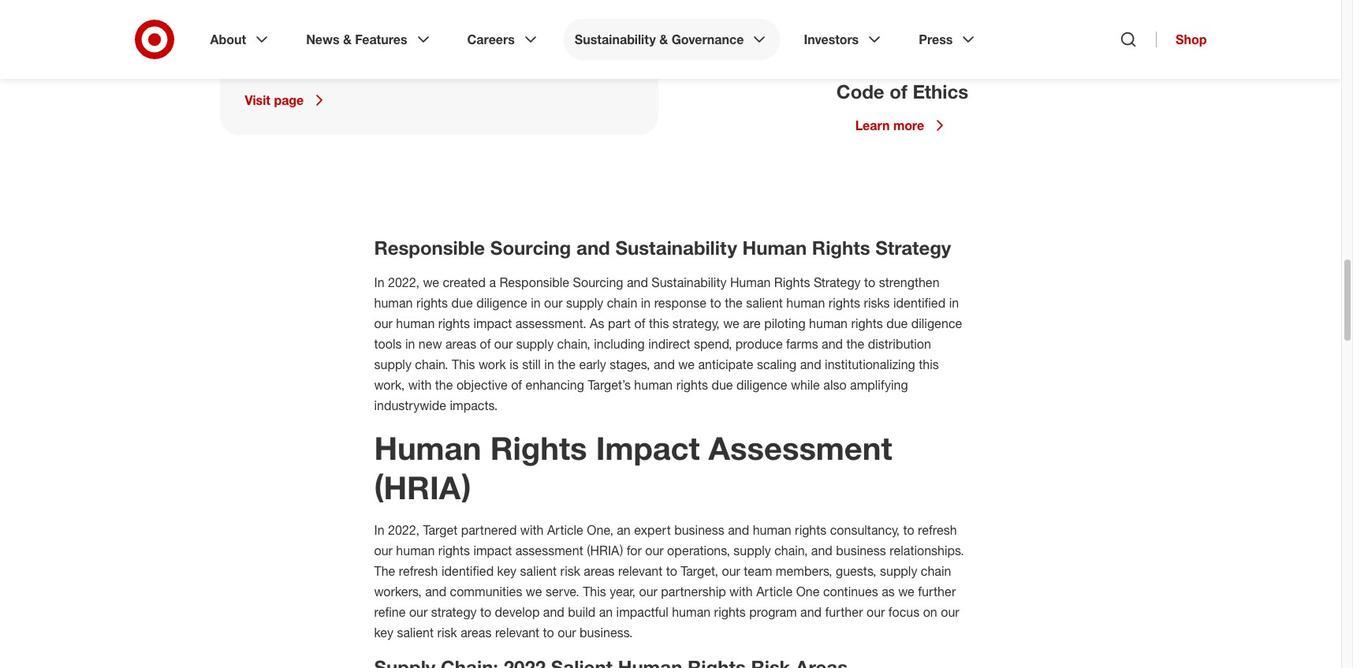 Task type: describe. For each thing, give the bounding box(es) containing it.
human up new
[[396, 316, 435, 331]]

rights inside human rights impact assessment (hria)
[[491, 429, 588, 467]]

program
[[750, 604, 797, 620]]

the up institutionalizing
[[847, 336, 865, 352]]

our down as at the right of page
[[867, 604, 886, 620]]

& for news
[[343, 32, 352, 47]]

to down communities
[[481, 604, 492, 620]]

also
[[824, 377, 847, 393]]

human down partnership
[[672, 604, 711, 620]]

and up as
[[577, 236, 611, 260]]

one,
[[587, 522, 614, 538]]

one
[[797, 584, 820, 600]]

risks
[[864, 295, 891, 311]]

news & features
[[306, 32, 408, 47]]

in right 'risks'
[[950, 295, 960, 311]]

(hria) inside "in 2022, target partnered with article one, an expert business and human rights consultancy, to refresh our human rights impact assessment (hria) for our operations, supply chain, and business relationships. the refresh identified key salient risk areas relevant to target, our team members, guests, supply chain workers, and communities we serve. this year, our partnership with article one continues as we further refine our strategy to develop and build an impactful human rights program and further our focus on our key salient risk areas relevant to our business."
[[587, 543, 624, 559]]

ethics
[[913, 80, 969, 103]]

our up tools
[[374, 316, 393, 331]]

early
[[579, 357, 607, 372]]

work
[[479, 357, 506, 372]]

0 vertical spatial relevant
[[619, 563, 663, 579]]

press
[[919, 32, 953, 47]]

focus
[[889, 604, 920, 620]]

year,
[[610, 584, 636, 600]]

press link
[[908, 19, 990, 60]]

assessment
[[709, 429, 893, 467]]

partnered
[[461, 522, 517, 538]]

shop link
[[1157, 32, 1208, 47]]

the down chain.
[[435, 377, 453, 393]]

team
[[744, 563, 773, 579]]

identified inside "in 2022, we created a responsible sourcing and sustainability human rights strategy to strengthen human rights due diligence in our supply chain in response to the salient human rights risks identified in our human rights impact assessment. as part of this strategy, we are piloting human rights due diligence tools in new areas of our supply chain, including indirect spend, produce farms and the distribution supply chain. this work is still in the early stages, and we anticipate scaling and institutionalizing this work, with the objective of enhancing target's human rights due diligence while also amplifying industrywide impacts."
[[894, 295, 946, 311]]

scaling
[[757, 357, 797, 372]]

about link
[[199, 19, 283, 60]]

with inside "in 2022, we created a responsible sourcing and sustainability human rights strategy to strengthen human rights due diligence in our supply chain in response to the salient human rights risks identified in our human rights impact assessment. as part of this strategy, we are piloting human rights due diligence tools in new areas of our supply chain, including indirect spend, produce farms and the distribution supply chain. this work is still in the early stages, and we anticipate scaling and institutionalizing this work, with the objective of enhancing target's human rights due diligence while also amplifying industrywide impacts."
[[408, 377, 432, 393]]

visit
[[245, 92, 271, 108]]

continues
[[824, 584, 879, 600]]

impactful
[[617, 604, 669, 620]]

2 vertical spatial areas
[[461, 625, 492, 641]]

1 vertical spatial refresh
[[399, 563, 438, 579]]

human up piloting
[[787, 295, 826, 311]]

relationships.
[[890, 543, 965, 559]]

investors link
[[793, 19, 896, 60]]

our left team at the bottom right of the page
[[722, 563, 741, 579]]

are
[[743, 316, 761, 331]]

features
[[355, 32, 408, 47]]

guests,
[[836, 563, 877, 579]]

and down responsible sourcing and sustainability human rights strategy
[[627, 275, 649, 290]]

indirect
[[649, 336, 691, 352]]

the up enhancing at the bottom
[[558, 357, 576, 372]]

our right refine
[[409, 604, 428, 620]]

learn
[[856, 118, 890, 133]]

refine
[[374, 604, 406, 620]]

of down is
[[511, 377, 522, 393]]

and up strategy
[[425, 584, 447, 600]]

supply up team at the bottom right of the page
[[734, 543, 771, 559]]

to up the strategy,
[[711, 295, 722, 311]]

rights down "created" on the left
[[417, 295, 448, 311]]

shop
[[1177, 32, 1208, 47]]

amplifying
[[851, 377, 909, 393]]

sourcing inside "in 2022, we created a responsible sourcing and sustainability human rights strategy to strengthen human rights due diligence in our supply chain in response to the salient human rights risks identified in our human rights impact assessment. as part of this strategy, we are piloting human rights due diligence tools in new areas of our supply chain, including indirect spend, produce farms and the distribution supply chain. this work is still in the early stages, and we anticipate scaling and institutionalizing this work, with the objective of enhancing target's human rights due diligence while also amplifying industrywide impacts."
[[573, 275, 624, 290]]

rights up new
[[438, 316, 470, 331]]

we up develop
[[526, 584, 542, 600]]

spend,
[[694, 336, 733, 352]]

our up is
[[495, 336, 513, 352]]

news
[[306, 32, 340, 47]]

in left "response"
[[641, 295, 651, 311]]

0 vertical spatial rights
[[813, 236, 871, 260]]

rights left 'risks'
[[829, 295, 861, 311]]

identified inside "in 2022, target partnered with article one, an expert business and human rights consultancy, to refresh our human rights impact assessment (hria) for our operations, supply chain, and business relationships. the refresh identified key salient risk areas relevant to target, our team members, guests, supply chain workers, and communities we serve. this year, our partnership with article one continues as we further refine our strategy to develop and build an impactful human rights program and further our focus on our key salient risk areas relevant to our business."
[[442, 563, 494, 579]]

rights up members,
[[795, 522, 827, 538]]

1 vertical spatial with
[[521, 522, 544, 538]]

rights inside "in 2022, we created a responsible sourcing and sustainability human rights strategy to strengthen human rights due diligence in our supply chain in response to the salient human rights risks identified in our human rights impact assessment. as part of this strategy, we are piloting human rights due diligence tools in new areas of our supply chain, including indirect spend, produce farms and the distribution supply chain. this work is still in the early stages, and we anticipate scaling and institutionalizing this work, with the objective of enhancing target's human rights due diligence while also amplifying industrywide impacts."
[[775, 275, 811, 290]]

human up team at the bottom right of the page
[[753, 522, 792, 538]]

sustainability inside 'link'
[[575, 32, 656, 47]]

strategy,
[[673, 316, 720, 331]]

consultancy,
[[831, 522, 900, 538]]

visit page link
[[245, 91, 633, 110]]

is
[[510, 357, 519, 372]]

our up assessment.
[[544, 295, 563, 311]]

and right farms
[[822, 336, 844, 352]]

for
[[627, 543, 642, 559]]

0 vertical spatial risk
[[561, 563, 581, 579]]

sustainability & governance
[[575, 32, 744, 47]]

in right still
[[545, 357, 555, 372]]

farms
[[787, 336, 819, 352]]

in for in 2022, we created a responsible sourcing and sustainability human rights strategy to strengthen human rights due diligence in our supply chain in response to the salient human rights risks identified in our human rights impact assessment. as part of this strategy, we are piloting human rights due diligence tools in new areas of our supply chain, including indirect spend, produce farms and the distribution supply chain. this work is still in the early stages, and we anticipate scaling and institutionalizing this work, with the objective of enhancing target's human rights due diligence while also amplifying industrywide impacts.
[[374, 275, 385, 290]]

impact inside "in 2022, target partnered with article one, an expert business and human rights consultancy, to refresh our human rights impact assessment (hria) for our operations, supply chain, and business relationships. the refresh identified key salient risk areas relevant to target, our team members, guests, supply chain workers, and communities we serve. this year, our partnership with article one continues as we further refine our strategy to develop and build an impactful human rights program and further our focus on our key salient risk areas relevant to our business."
[[474, 543, 512, 559]]

0 vertical spatial responsible
[[374, 236, 485, 260]]

still
[[523, 357, 541, 372]]

target's
[[588, 377, 631, 393]]

0 vertical spatial refresh
[[918, 522, 958, 538]]

in left new
[[406, 336, 415, 352]]

human rights impact assessment (hria)
[[374, 429, 893, 507]]

chain.
[[415, 357, 449, 372]]

0 vertical spatial strategy
[[876, 236, 952, 260]]

to down serve.
[[543, 625, 555, 641]]

and down serve.
[[544, 604, 565, 620]]

code
[[837, 80, 885, 103]]

sustainability & governance link
[[564, 19, 781, 60]]

in for in 2022, target partnered with article one, an expert business and human rights consultancy, to refresh our human rights impact assessment (hria) for our operations, supply chain, and business relationships. the refresh identified key salient risk areas relevant to target, our team members, guests, supply chain workers, and communities we serve. this year, our partnership with article one continues as we further refine our strategy to develop and build an impactful human rights program and further our focus on our key salient risk areas relevant to our business.
[[374, 522, 385, 538]]

part
[[608, 316, 631, 331]]

impact
[[596, 429, 700, 467]]

operations,
[[668, 543, 731, 559]]

strategy
[[431, 604, 477, 620]]

and up operations,
[[728, 522, 750, 538]]

chain inside "in 2022, target partnered with article one, an expert business and human rights consultancy, to refresh our human rights impact assessment (hria) for our operations, supply chain, and business relationships. the refresh identified key salient risk areas relevant to target, our team members, guests, supply chain workers, and communities we serve. this year, our partnership with article one continues as we further refine our strategy to develop and build an impactful human rights program and further our focus on our key salient risk areas relevant to our business."
[[921, 563, 952, 579]]

responsible sourcing and sustainability human rights strategy
[[374, 236, 957, 260]]

1 vertical spatial relevant
[[495, 625, 540, 641]]

0 vertical spatial an
[[617, 522, 631, 538]]

0 horizontal spatial diligence
[[477, 295, 528, 311]]

institutionalizing
[[825, 357, 916, 372]]

supply up still
[[517, 336, 554, 352]]

industrywide
[[374, 398, 447, 413]]

strategy inside "in 2022, we created a responsible sourcing and sustainability human rights strategy to strengthen human rights due diligence in our supply chain in response to the salient human rights risks identified in our human rights impact assessment. as part of this strategy, we are piloting human rights due diligence tools in new areas of our supply chain, including indirect spend, produce farms and the distribution supply chain. this work is still in the early stages, and we anticipate scaling and institutionalizing this work, with the objective of enhancing target's human rights due diligence while also amplifying industrywide impacts."
[[814, 275, 861, 290]]

target,
[[681, 563, 719, 579]]

& for sustainability
[[660, 32, 668, 47]]

build
[[568, 604, 596, 620]]

supply up as
[[566, 295, 604, 311]]

our up impactful
[[639, 584, 658, 600]]

careers
[[468, 32, 515, 47]]

1 horizontal spatial this
[[919, 357, 940, 372]]

in 2022, we created a responsible sourcing and sustainability human rights strategy to strengthen human rights due diligence in our supply chain in response to the salient human rights risks identified in our human rights impact assessment. as part of this strategy, we are piloting human rights due diligence tools in new areas of our supply chain, including indirect spend, produce farms and the distribution supply chain. this work is still in the early stages, and we anticipate scaling and institutionalizing this work, with the objective of enhancing target's human rights due diligence while also amplifying industrywide impacts.
[[374, 275, 963, 413]]

human inside human rights impact assessment (hria)
[[374, 429, 482, 467]]

1 vertical spatial article
[[757, 584, 793, 600]]

in 2022, target partnered with article one, an expert business and human rights consultancy, to refresh our human rights impact assessment (hria) for our operations, supply chain, and business relationships. the refresh identified key salient risk areas relevant to target, our team members, guests, supply chain workers, and communities we serve. this year, our partnership with article one continues as we further refine our strategy to develop and build an impactful human rights program and further our focus on our key salient risk areas relevant to our business.
[[374, 522, 965, 641]]

enhancing
[[526, 377, 585, 393]]

and down one
[[801, 604, 822, 620]]

0 horizontal spatial salient
[[397, 625, 434, 641]]

and down indirect
[[654, 357, 675, 372]]

about
[[210, 32, 246, 47]]

objective
[[457, 377, 508, 393]]

piloting
[[765, 316, 806, 331]]

we right as at the right of page
[[899, 584, 915, 600]]

produce
[[736, 336, 783, 352]]

1 vertical spatial areas
[[584, 563, 615, 579]]

0 vertical spatial business
[[675, 522, 725, 538]]

new
[[419, 336, 442, 352]]



Task type: vqa. For each thing, say whether or not it's contained in the screenshot.
leftmost refresh
yes



Task type: locate. For each thing, give the bounding box(es) containing it.
1 vertical spatial impact
[[474, 543, 512, 559]]

we
[[423, 275, 440, 290], [724, 316, 740, 331], [679, 357, 695, 372], [526, 584, 542, 600], [899, 584, 915, 600]]

areas up year,
[[584, 563, 615, 579]]

supply up as at the right of page
[[881, 563, 918, 579]]

2 vertical spatial salient
[[397, 625, 434, 641]]

with up "industrywide"
[[408, 377, 432, 393]]

1 in from the top
[[374, 275, 385, 290]]

and up members,
[[812, 543, 833, 559]]

(hria) up target
[[374, 469, 471, 507]]

rights
[[417, 295, 448, 311], [829, 295, 861, 311], [438, 316, 470, 331], [852, 316, 883, 331], [677, 377, 709, 393], [795, 522, 827, 538], [438, 543, 470, 559], [715, 604, 746, 620]]

areas right new
[[446, 336, 477, 352]]

to up 'risks'
[[865, 275, 876, 290]]

1 vertical spatial in
[[374, 522, 385, 538]]

the up spend,
[[725, 295, 743, 311]]

1 vertical spatial an
[[599, 604, 613, 620]]

1 vertical spatial responsible
[[500, 275, 570, 290]]

1 vertical spatial due
[[887, 316, 908, 331]]

our right on
[[941, 604, 960, 620]]

areas inside "in 2022, we created a responsible sourcing and sustainability human rights strategy to strengthen human rights due diligence in our supply chain in response to the salient human rights risks identified in our human rights impact assessment. as part of this strategy, we are piloting human rights due diligence tools in new areas of our supply chain, including indirect spend, produce farms and the distribution supply chain. this work is still in the early stages, and we anticipate scaling and institutionalizing this work, with the objective of enhancing target's human rights due diligence while also amplifying industrywide impacts."
[[446, 336, 477, 352]]

further down continues
[[826, 604, 864, 620]]

due down "created" on the left
[[452, 295, 473, 311]]

& inside 'link'
[[660, 32, 668, 47]]

due
[[452, 295, 473, 311], [887, 316, 908, 331], [712, 377, 733, 393]]

article up program
[[757, 584, 793, 600]]

sourcing
[[491, 236, 571, 260], [573, 275, 624, 290]]

2 horizontal spatial with
[[730, 584, 753, 600]]

chain
[[607, 295, 638, 311], [921, 563, 952, 579]]

develop
[[495, 604, 540, 620]]

impact down the partnered
[[474, 543, 512, 559]]

0 horizontal spatial article
[[548, 522, 584, 538]]

0 vertical spatial sustainability
[[575, 32, 656, 47]]

serve.
[[546, 584, 580, 600]]

2 & from the left
[[660, 32, 668, 47]]

in inside "in 2022, we created a responsible sourcing and sustainability human rights strategy to strengthen human rights due diligence in our supply chain in response to the salient human rights risks identified in our human rights impact assessment. as part of this strategy, we are piloting human rights due diligence tools in new areas of our supply chain, including indirect spend, produce farms and the distribution supply chain. this work is still in the early stages, and we anticipate scaling and institutionalizing this work, with the objective of enhancing target's human rights due diligence while also amplifying industrywide impacts."
[[374, 275, 385, 290]]

0 vertical spatial sourcing
[[491, 236, 571, 260]]

business up operations,
[[675, 522, 725, 538]]

anticipate
[[699, 357, 754, 372]]

of right part
[[635, 316, 646, 331]]

refresh up relationships.
[[918, 522, 958, 538]]

relevant down for
[[619, 563, 663, 579]]

article
[[548, 522, 584, 538], [757, 584, 793, 600]]

1 horizontal spatial due
[[712, 377, 733, 393]]

responsible up "created" on the left
[[374, 236, 485, 260]]

0 horizontal spatial risk
[[437, 625, 458, 641]]

& left "governance"
[[660, 32, 668, 47]]

partnership
[[661, 584, 726, 600]]

human
[[374, 295, 413, 311], [787, 295, 826, 311], [396, 316, 435, 331], [810, 316, 848, 331], [635, 377, 673, 393], [753, 522, 792, 538], [396, 543, 435, 559], [672, 604, 711, 620]]

1 horizontal spatial key
[[498, 563, 517, 579]]

code of ethics
[[837, 80, 969, 103]]

human up the are
[[731, 275, 771, 290]]

0 vertical spatial this
[[452, 357, 475, 372]]

1 vertical spatial identified
[[442, 563, 494, 579]]

1 vertical spatial sustainability
[[616, 236, 738, 260]]

(hria) down 'one,' at the left bottom of page
[[587, 543, 624, 559]]

communities
[[450, 584, 523, 600]]

0 vertical spatial this
[[649, 316, 669, 331]]

our up the
[[374, 543, 393, 559]]

visit page
[[245, 92, 304, 108]]

0 horizontal spatial refresh
[[399, 563, 438, 579]]

human down stages,
[[635, 377, 673, 393]]

risk
[[561, 563, 581, 579], [437, 625, 458, 641]]

rights down the anticipate
[[677, 377, 709, 393]]

human down target
[[396, 543, 435, 559]]

2 horizontal spatial diligence
[[912, 316, 963, 331]]

1 horizontal spatial relevant
[[619, 563, 663, 579]]

salient inside "in 2022, we created a responsible sourcing and sustainability human rights strategy to strengthen human rights due diligence in our supply chain in response to the salient human rights risks identified in our human rights impact assessment. as part of this strategy, we are piloting human rights due diligence tools in new areas of our supply chain, including indirect spend, produce farms and the distribution supply chain. this work is still in the early stages, and we anticipate scaling and institutionalizing this work, with the objective of enhancing target's human rights due diligence while also amplifying industrywide impacts."
[[747, 295, 783, 311]]

further
[[919, 584, 957, 600], [826, 604, 864, 620]]

we left "created" on the left
[[423, 275, 440, 290]]

rights down target
[[438, 543, 470, 559]]

1 horizontal spatial chain
[[921, 563, 952, 579]]

risk down strategy
[[437, 625, 458, 641]]

0 vertical spatial salient
[[747, 295, 783, 311]]

2 vertical spatial rights
[[491, 429, 588, 467]]

1 horizontal spatial an
[[617, 522, 631, 538]]

identified up communities
[[442, 563, 494, 579]]

due down the anticipate
[[712, 377, 733, 393]]

0 horizontal spatial relevant
[[495, 625, 540, 641]]

1 horizontal spatial strategy
[[876, 236, 952, 260]]

1 horizontal spatial risk
[[561, 563, 581, 579]]

0 vertical spatial human
[[743, 236, 807, 260]]

2022, inside "in 2022, target partnered with article one, an expert business and human rights consultancy, to refresh our human rights impact assessment (hria) for our operations, supply chain, and business relationships. the refresh identified key salient risk areas relevant to target, our team members, guests, supply chain workers, and communities we serve. this year, our partnership with article one continues as we further refine our strategy to develop and build an impactful human rights program and further our focus on our key salient risk areas relevant to our business."
[[388, 522, 420, 538]]

key down refine
[[374, 625, 394, 641]]

2022, left target
[[388, 522, 420, 538]]

diligence
[[477, 295, 528, 311], [912, 316, 963, 331], [737, 377, 788, 393]]

0 horizontal spatial identified
[[442, 563, 494, 579]]

human up farms
[[810, 316, 848, 331]]

to
[[865, 275, 876, 290], [711, 295, 722, 311], [904, 522, 915, 538], [666, 563, 678, 579], [481, 604, 492, 620], [543, 625, 555, 641]]

1 vertical spatial further
[[826, 604, 864, 620]]

key up communities
[[498, 563, 517, 579]]

0 vertical spatial areas
[[446, 336, 477, 352]]

of up learn more link on the top right of the page
[[890, 80, 908, 103]]

sourcing up a
[[491, 236, 571, 260]]

business.
[[580, 625, 633, 641]]

chain,
[[558, 336, 591, 352], [775, 543, 808, 559]]

0 horizontal spatial key
[[374, 625, 394, 641]]

0 horizontal spatial sourcing
[[491, 236, 571, 260]]

1 vertical spatial 2022,
[[388, 522, 420, 538]]

in
[[531, 295, 541, 311], [641, 295, 651, 311], [950, 295, 960, 311], [406, 336, 415, 352], [545, 357, 555, 372]]

1 vertical spatial rights
[[775, 275, 811, 290]]

sustainability inside "in 2022, we created a responsible sourcing and sustainability human rights strategy to strengthen human rights due diligence in our supply chain in response to the salient human rights risks identified in our human rights impact assessment. as part of this strategy, we are piloting human rights due diligence tools in new areas of our supply chain, including indirect spend, produce farms and the distribution supply chain. this work is still in the early stages, and we anticipate scaling and institutionalizing this work, with the objective of enhancing target's human rights due diligence while also amplifying industrywide impacts."
[[652, 275, 727, 290]]

rights down enhancing at the bottom
[[491, 429, 588, 467]]

expert
[[635, 522, 671, 538]]

including
[[594, 336, 645, 352]]

1 vertical spatial business
[[837, 543, 887, 559]]

this inside "in 2022, we created a responsible sourcing and sustainability human rights strategy to strengthen human rights due diligence in our supply chain in response to the salient human rights risks identified in our human rights impact assessment. as part of this strategy, we are piloting human rights due diligence tools in new areas of our supply chain, including indirect spend, produce farms and the distribution supply chain. this work is still in the early stages, and we anticipate scaling and institutionalizing this work, with the objective of enhancing target's human rights due diligence while also amplifying industrywide impacts."
[[452, 357, 475, 372]]

an up for
[[617, 522, 631, 538]]

target
[[423, 522, 458, 538]]

a
[[490, 275, 496, 290]]

2 vertical spatial sustainability
[[652, 275, 727, 290]]

1 horizontal spatial this
[[583, 584, 607, 600]]

responsible
[[374, 236, 485, 260], [500, 275, 570, 290]]

strategy
[[876, 236, 952, 260], [814, 275, 861, 290]]

our right for
[[646, 543, 664, 559]]

careers link
[[457, 19, 551, 60]]

rights down partnership
[[715, 604, 746, 620]]

in up tools
[[374, 275, 385, 290]]

2 in from the top
[[374, 522, 385, 538]]

0 vertical spatial article
[[548, 522, 584, 538]]

impact inside "in 2022, we created a responsible sourcing and sustainability human rights strategy to strengthen human rights due diligence in our supply chain in response to the salient human rights risks identified in our human rights impact assessment. as part of this strategy, we are piloting human rights due diligence tools in new areas of our supply chain, including indirect spend, produce farms and the distribution supply chain. this work is still in the early stages, and we anticipate scaling and institutionalizing this work, with the objective of enhancing target's human rights due diligence while also amplifying industrywide impacts."
[[474, 316, 512, 331]]

1 vertical spatial key
[[374, 625, 394, 641]]

0 vertical spatial due
[[452, 295, 473, 311]]

as
[[882, 584, 895, 600]]

1 vertical spatial chain
[[921, 563, 952, 579]]

0 vertical spatial chain
[[607, 295, 638, 311]]

of
[[890, 80, 908, 103], [635, 316, 646, 331], [480, 336, 491, 352], [511, 377, 522, 393]]

1 impact from the top
[[474, 316, 512, 331]]

1 horizontal spatial rights
[[775, 275, 811, 290]]

1 horizontal spatial responsible
[[500, 275, 570, 290]]

0 horizontal spatial with
[[408, 377, 432, 393]]

0 horizontal spatial &
[[343, 32, 352, 47]]

supply up work,
[[374, 357, 412, 372]]

1 horizontal spatial refresh
[[918, 522, 958, 538]]

assessment.
[[516, 316, 587, 331]]

this inside "in 2022, target partnered with article one, an expert business and human rights consultancy, to refresh our human rights impact assessment (hria) for our operations, supply chain, and business relationships. the refresh identified key salient risk areas relevant to target, our team members, guests, supply chain workers, and communities we serve. this year, our partnership with article one continues as we further refine our strategy to develop and build an impactful human rights program and further our focus on our key salient risk areas relevant to our business."
[[583, 584, 607, 600]]

identified down strengthen
[[894, 295, 946, 311]]

0 horizontal spatial chain
[[607, 295, 638, 311]]

due up distribution
[[887, 316, 908, 331]]

0 vertical spatial in
[[374, 275, 385, 290]]

learn more link
[[856, 116, 950, 135]]

0 horizontal spatial strategy
[[814, 275, 861, 290]]

this up build
[[583, 584, 607, 600]]

1 vertical spatial sourcing
[[573, 275, 624, 290]]

(hria)
[[374, 469, 471, 507], [587, 543, 624, 559]]

1 horizontal spatial business
[[837, 543, 887, 559]]

2022, for we
[[388, 275, 420, 290]]

1 vertical spatial this
[[583, 584, 607, 600]]

business down consultancy,
[[837, 543, 887, 559]]

diligence down a
[[477, 295, 528, 311]]

chain, up members,
[[775, 543, 808, 559]]

1 & from the left
[[343, 32, 352, 47]]

2 impact from the top
[[474, 543, 512, 559]]

we down indirect
[[679, 357, 695, 372]]

rights down 'risks'
[[852, 316, 883, 331]]

1 vertical spatial risk
[[437, 625, 458, 641]]

rights up piloting
[[775, 275, 811, 290]]

distribution
[[868, 336, 932, 352]]

identified
[[894, 295, 946, 311], [442, 563, 494, 579]]

to up relationships.
[[904, 522, 915, 538]]

areas down strategy
[[461, 625, 492, 641]]

0 vertical spatial identified
[[894, 295, 946, 311]]

human down "industrywide"
[[374, 429, 482, 467]]

members,
[[776, 563, 833, 579]]

0 horizontal spatial business
[[675, 522, 725, 538]]

1 vertical spatial human
[[731, 275, 771, 290]]

chain up part
[[607, 295, 638, 311]]

chain, up early
[[558, 336, 591, 352]]

and
[[577, 236, 611, 260], [627, 275, 649, 290], [822, 336, 844, 352], [654, 357, 675, 372], [801, 357, 822, 372], [728, 522, 750, 538], [812, 543, 833, 559], [425, 584, 447, 600], [544, 604, 565, 620], [801, 604, 822, 620]]

refresh up workers,
[[399, 563, 438, 579]]

1 horizontal spatial (hria)
[[587, 543, 624, 559]]

responsible right a
[[500, 275, 570, 290]]

sustainability
[[575, 32, 656, 47], [616, 236, 738, 260], [652, 275, 727, 290]]

2 vertical spatial human
[[374, 429, 482, 467]]

risk up serve.
[[561, 563, 581, 579]]

0 vertical spatial (hria)
[[374, 469, 471, 507]]

relevant
[[619, 563, 663, 579], [495, 625, 540, 641]]

2022,
[[388, 275, 420, 290], [388, 522, 420, 538]]

sourcing up as
[[573, 275, 624, 290]]

our down build
[[558, 625, 576, 641]]

0 horizontal spatial this
[[649, 316, 669, 331]]

0 horizontal spatial rights
[[491, 429, 588, 467]]

1 vertical spatial diligence
[[912, 316, 963, 331]]

(hria) inside human rights impact assessment (hria)
[[374, 469, 471, 507]]

2022, inside "in 2022, we created a responsible sourcing and sustainability human rights strategy to strengthen human rights due diligence in our supply chain in response to the salient human rights risks identified in our human rights impact assessment. as part of this strategy, we are piloting human rights due diligence tools in new areas of our supply chain, including indirect spend, produce farms and the distribution supply chain. this work is still in the early stages, and we anticipate scaling and institutionalizing this work, with the objective of enhancing target's human rights due diligence while also amplifying industrywide impacts."
[[388, 275, 420, 290]]

2 horizontal spatial due
[[887, 316, 908, 331]]

tools
[[374, 336, 402, 352]]

news & features link
[[295, 19, 444, 60]]

this
[[452, 357, 475, 372], [583, 584, 607, 600]]

chain, inside "in 2022, target partnered with article one, an expert business and human rights consultancy, to refresh our human rights impact assessment (hria) for our operations, supply chain, and business relationships. the refresh identified key salient risk areas relevant to target, our team members, guests, supply chain workers, and communities we serve. this year, our partnership with article one continues as we further refine our strategy to develop and build an impactful human rights program and further our focus on our key salient risk areas relevant to our business."
[[775, 543, 808, 559]]

with down team at the bottom right of the page
[[730, 584, 753, 600]]

while
[[791, 377, 821, 393]]

the
[[374, 563, 396, 579]]

1 2022, from the top
[[388, 275, 420, 290]]

more
[[894, 118, 925, 133]]

on
[[924, 604, 938, 620]]

with up assessment at the bottom left
[[521, 522, 544, 538]]

2 horizontal spatial salient
[[747, 295, 783, 311]]

this up objective
[[452, 357, 475, 372]]

0 vertical spatial 2022,
[[388, 275, 420, 290]]

the
[[725, 295, 743, 311], [847, 336, 865, 352], [558, 357, 576, 372], [435, 377, 453, 393]]

in inside "in 2022, target partnered with article one, an expert business and human rights consultancy, to refresh our human rights impact assessment (hria) for our operations, supply chain, and business relationships. the refresh identified key salient risk areas relevant to target, our team members, guests, supply chain workers, and communities we serve. this year, our partnership with article one continues as we further refine our strategy to develop and build an impactful human rights program and further our focus on our key salient risk areas relevant to our business."
[[374, 522, 385, 538]]

created
[[443, 275, 486, 290]]

in up assessment.
[[531, 295, 541, 311]]

2 horizontal spatial rights
[[813, 236, 871, 260]]

with
[[408, 377, 432, 393], [521, 522, 544, 538], [730, 584, 753, 600]]

1 vertical spatial strategy
[[814, 275, 861, 290]]

2 2022, from the top
[[388, 522, 420, 538]]

1 horizontal spatial diligence
[[737, 377, 788, 393]]

1 horizontal spatial article
[[757, 584, 793, 600]]

0 vertical spatial diligence
[[477, 295, 528, 311]]

areas
[[446, 336, 477, 352], [584, 563, 615, 579], [461, 625, 492, 641]]

responsible inside "in 2022, we created a responsible sourcing and sustainability human rights strategy to strengthen human rights due diligence in our supply chain in response to the salient human rights risks identified in our human rights impact assessment. as part of this strategy, we are piloting human rights due diligence tools in new areas of our supply chain, including indirect spend, produce farms and the distribution supply chain. this work is still in the early stages, and we anticipate scaling and institutionalizing this work, with the objective of enhancing target's human rights due diligence while also amplifying industrywide impacts."
[[500, 275, 570, 290]]

1 horizontal spatial identified
[[894, 295, 946, 311]]

0 vertical spatial key
[[498, 563, 517, 579]]

rights
[[813, 236, 871, 260], [775, 275, 811, 290], [491, 429, 588, 467]]

2022, for target
[[388, 522, 420, 538]]

stages,
[[610, 357, 651, 372]]

article up assessment at the bottom left
[[548, 522, 584, 538]]

1 horizontal spatial chain,
[[775, 543, 808, 559]]

and up while
[[801, 357, 822, 372]]

strategy up strengthen
[[876, 236, 952, 260]]

this down distribution
[[919, 357, 940, 372]]

workers,
[[374, 584, 422, 600]]

0 vertical spatial impact
[[474, 316, 512, 331]]

learn more
[[856, 118, 925, 133]]

chain inside "in 2022, we created a responsible sourcing and sustainability human rights strategy to strengthen human rights due diligence in our supply chain in response to the salient human rights risks identified in our human rights impact assessment. as part of this strategy, we are piloting human rights due diligence tools in new areas of our supply chain, including indirect spend, produce farms and the distribution supply chain. this work is still in the early stages, and we anticipate scaling and institutionalizing this work, with the objective of enhancing target's human rights due diligence while also amplifying industrywide impacts."
[[607, 295, 638, 311]]

governance
[[672, 32, 744, 47]]

this up indirect
[[649, 316, 669, 331]]

1 vertical spatial chain,
[[775, 543, 808, 559]]

response
[[655, 295, 707, 311]]

work,
[[374, 377, 405, 393]]

1 vertical spatial salient
[[520, 563, 557, 579]]

0 horizontal spatial further
[[826, 604, 864, 620]]

assessment
[[516, 543, 584, 559]]

impacts.
[[450, 398, 498, 413]]

salient down assessment at the bottom left
[[520, 563, 557, 579]]

1 horizontal spatial sourcing
[[573, 275, 624, 290]]

0 horizontal spatial chain,
[[558, 336, 591, 352]]

strengthen
[[880, 275, 940, 290]]

refresh
[[918, 522, 958, 538], [399, 563, 438, 579]]

0 horizontal spatial responsible
[[374, 236, 485, 260]]

rights up 'risks'
[[813, 236, 871, 260]]

key
[[498, 563, 517, 579], [374, 625, 394, 641]]

investors
[[804, 32, 859, 47]]

page
[[274, 92, 304, 108]]

we left the are
[[724, 316, 740, 331]]

as
[[590, 316, 605, 331]]

chain down relationships.
[[921, 563, 952, 579]]

of up "work"
[[480, 336, 491, 352]]

further up on
[[919, 584, 957, 600]]

chain, inside "in 2022, we created a responsible sourcing and sustainability human rights strategy to strengthen human rights due diligence in our supply chain in response to the salient human rights risks identified in our human rights impact assessment. as part of this strategy, we are piloting human rights due diligence tools in new areas of our supply chain, including indirect spend, produce farms and the distribution supply chain. this work is still in the early stages, and we anticipate scaling and institutionalizing this work, with the objective of enhancing target's human rights due diligence while also amplifying industrywide impacts."
[[558, 336, 591, 352]]

1 horizontal spatial further
[[919, 584, 957, 600]]

0 vertical spatial further
[[919, 584, 957, 600]]

0 horizontal spatial due
[[452, 295, 473, 311]]

1 horizontal spatial salient
[[520, 563, 557, 579]]

human up tools
[[374, 295, 413, 311]]

human inside "in 2022, we created a responsible sourcing and sustainability human rights strategy to strengthen human rights due diligence in our supply chain in response to the salient human rights risks identified in our human rights impact assessment. as part of this strategy, we are piloting human rights due diligence tools in new areas of our supply chain, including indirect spend, produce farms and the distribution supply chain. this work is still in the early stages, and we anticipate scaling and institutionalizing this work, with the objective of enhancing target's human rights due diligence while also amplifying industrywide impacts."
[[731, 275, 771, 290]]

2 vertical spatial due
[[712, 377, 733, 393]]

to left target,
[[666, 563, 678, 579]]



